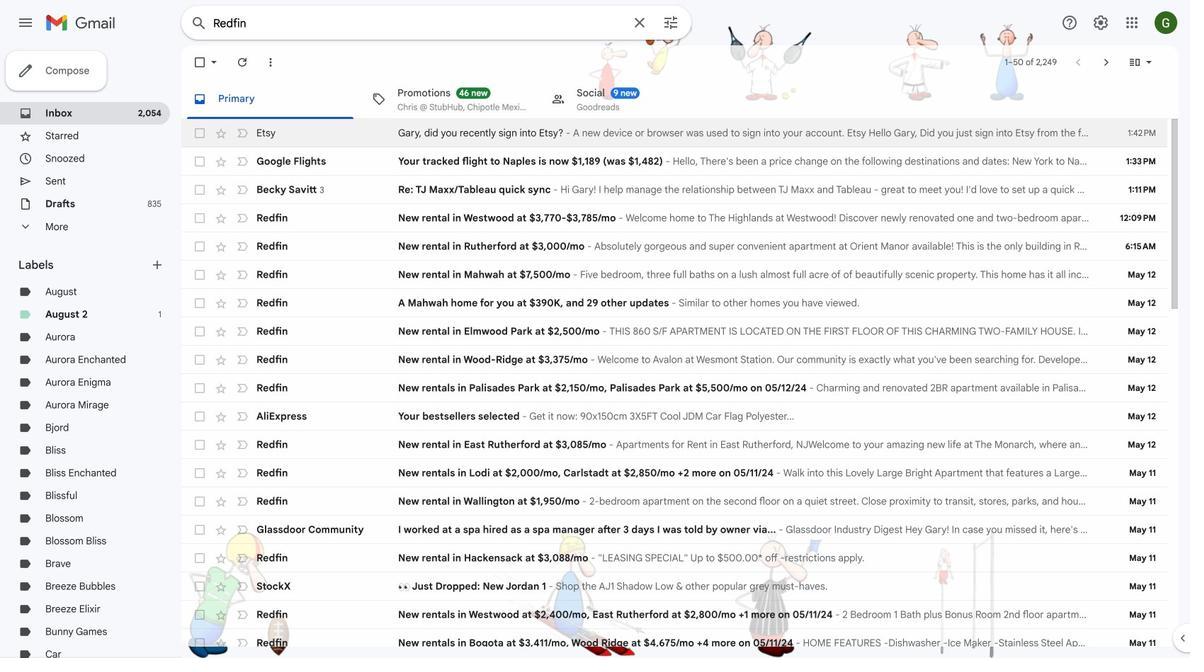 Task type: describe. For each thing, give the bounding box(es) containing it.
13 row from the top
[[181, 459, 1168, 488]]

16 row from the top
[[181, 544, 1168, 573]]

👀 image
[[398, 581, 410, 593]]

settings image
[[1093, 14, 1110, 31]]

3 row from the top
[[181, 176, 1168, 204]]

advanced search options image
[[657, 9, 685, 37]]

refresh image
[[235, 55, 249, 69]]

toggle split pane mode image
[[1128, 55, 1142, 69]]

older image
[[1100, 55, 1114, 69]]

2 row from the top
[[181, 147, 1168, 176]]

support image
[[1062, 14, 1079, 31]]

social, 9 new messages, tab
[[540, 79, 719, 119]]

19 row from the top
[[181, 629, 1168, 658]]

10 row from the top
[[181, 374, 1168, 403]]

5 row from the top
[[181, 232, 1168, 261]]

gmail image
[[45, 9, 123, 37]]

more email options image
[[264, 55, 278, 69]]



Task type: locate. For each thing, give the bounding box(es) containing it.
4 row from the top
[[181, 204, 1168, 232]]

tab list
[[181, 79, 1179, 119]]

main menu image
[[17, 14, 34, 31]]

Search mail text field
[[213, 16, 623, 30]]

row
[[181, 119, 1168, 147], [181, 147, 1168, 176], [181, 176, 1168, 204], [181, 204, 1168, 232], [181, 232, 1168, 261], [181, 261, 1168, 289], [181, 289, 1168, 318], [181, 318, 1168, 346], [181, 346, 1168, 374], [181, 374, 1168, 403], [181, 403, 1168, 431], [181, 431, 1168, 459], [181, 459, 1168, 488], [181, 488, 1168, 516], [181, 516, 1168, 544], [181, 544, 1168, 573], [181, 573, 1168, 601], [181, 601, 1168, 629], [181, 629, 1168, 658]]

None checkbox
[[193, 55, 207, 69], [193, 268, 207, 282], [193, 296, 207, 310], [193, 353, 207, 367], [193, 410, 207, 424], [193, 466, 207, 481], [193, 523, 207, 537], [193, 551, 207, 566], [193, 580, 207, 594], [193, 55, 207, 69], [193, 268, 207, 282], [193, 296, 207, 310], [193, 353, 207, 367], [193, 410, 207, 424], [193, 466, 207, 481], [193, 523, 207, 537], [193, 551, 207, 566], [193, 580, 207, 594]]

9 row from the top
[[181, 346, 1168, 374]]

17 row from the top
[[181, 573, 1168, 601]]

12 row from the top
[[181, 431, 1168, 459]]

main content
[[181, 45, 1179, 658]]

primary tab
[[181, 79, 359, 119]]

11 row from the top
[[181, 403, 1168, 431]]

navigation
[[0, 45, 181, 658]]

14 row from the top
[[181, 488, 1168, 516]]

18 row from the top
[[181, 601, 1168, 629]]

1 row from the top
[[181, 119, 1168, 147]]

None search field
[[181, 6, 692, 40]]

search mail image
[[186, 11, 212, 36]]

promotions, 46 new messages, tab
[[361, 79, 539, 119]]

clear search image
[[626, 9, 654, 37]]

None checkbox
[[193, 126, 207, 140], [193, 155, 207, 169], [193, 183, 207, 197], [193, 211, 207, 225], [193, 240, 207, 254], [193, 325, 207, 339], [193, 381, 207, 395], [193, 438, 207, 452], [193, 495, 207, 509], [193, 608, 207, 622], [193, 636, 207, 651], [193, 126, 207, 140], [193, 155, 207, 169], [193, 183, 207, 197], [193, 211, 207, 225], [193, 240, 207, 254], [193, 325, 207, 339], [193, 381, 207, 395], [193, 438, 207, 452], [193, 495, 207, 509], [193, 608, 207, 622], [193, 636, 207, 651]]

6 row from the top
[[181, 261, 1168, 289]]

7 row from the top
[[181, 289, 1168, 318]]

8 row from the top
[[181, 318, 1168, 346]]

15 row from the top
[[181, 516, 1168, 544]]

heading
[[18, 258, 150, 272]]



Task type: vqa. For each thing, say whether or not it's contained in the screenshot.
'CLEAR SEARCH' Icon
yes



